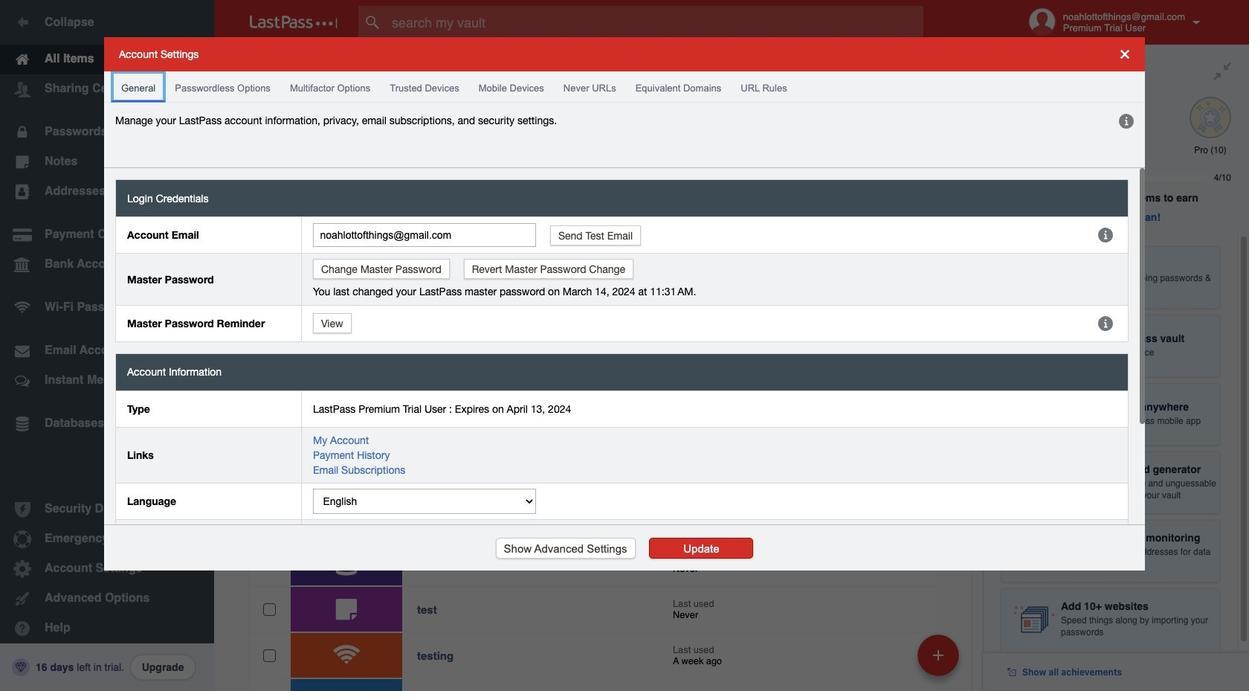 Task type: vqa. For each thing, say whether or not it's contained in the screenshot.
"dialog"
no



Task type: describe. For each thing, give the bounding box(es) containing it.
Search search field
[[359, 6, 953, 39]]

new item navigation
[[913, 630, 968, 691]]

vault options navigation
[[214, 45, 983, 89]]

lastpass image
[[250, 16, 338, 29]]



Task type: locate. For each thing, give the bounding box(es) containing it.
main navigation navigation
[[0, 0, 214, 691]]

search my vault text field
[[359, 6, 953, 39]]

new item image
[[934, 650, 944, 660]]



